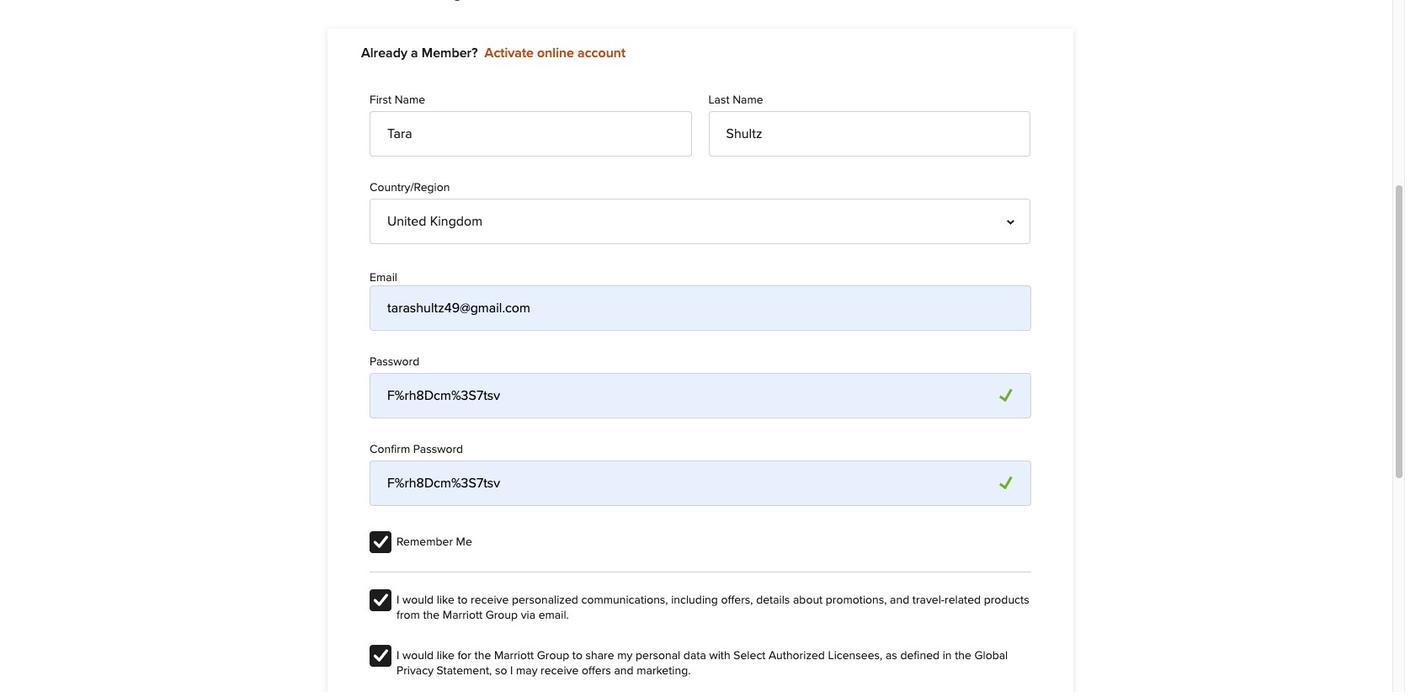 Task type: describe. For each thing, give the bounding box(es) containing it.
data
[[683, 650, 706, 662]]

email
[[370, 272, 397, 284]]

authorized
[[769, 650, 825, 662]]

password
[[413, 443, 463, 455]]

confirm password
[[370, 443, 463, 455]]

like for to
[[437, 594, 454, 606]]

1 horizontal spatial the
[[474, 650, 491, 662]]

i would like to receive personalized communications, including offers, details about promotions, and travel-related products from the marriott group via email.
[[397, 594, 1029, 621]]

2 horizontal spatial the
[[955, 650, 971, 662]]

including
[[671, 594, 718, 606]]

united
[[387, 215, 426, 228]]

online
[[537, 46, 574, 60]]

member?
[[422, 46, 478, 60]]

receive inside i would like for the marriott group to share my personal data with select authorized licensees, as defined in the global privacy statement, so i may receive offers and marketing.
[[541, 665, 579, 677]]

group inside i would like to receive personalized communications, including offers, details about promotions, and travel-related products from the marriott group via email.
[[486, 609, 518, 621]]

would for i would like to receive personalized communications, including offers, details about promotions, and travel-related products from the marriott group via email.
[[402, 594, 434, 606]]

marketing.
[[637, 665, 691, 677]]

already a member? activate online account
[[361, 46, 626, 60]]

share
[[586, 650, 614, 662]]

email.
[[539, 609, 569, 621]]

related
[[945, 594, 981, 606]]

Last Name text field
[[709, 111, 1031, 157]]

to inside i would like to receive personalized communications, including offers, details about promotions, and travel-related products from the marriott group via email.
[[457, 594, 468, 606]]

communications,
[[581, 594, 668, 606]]

marriott inside i would like to receive personalized communications, including offers, details about promotions, and travel-related products from the marriott group via email.
[[443, 609, 483, 621]]

i for i would like to receive personalized communications, including offers, details about promotions, and travel-related products from the marriott group via email.
[[397, 594, 399, 606]]

from
[[397, 609, 420, 621]]

personalized
[[512, 594, 578, 606]]

right image for password
[[999, 386, 1016, 403]]

first
[[370, 95, 392, 106]]

personal
[[636, 650, 680, 662]]

Email text field
[[370, 285, 1031, 331]]

last
[[709, 95, 730, 106]]

remember
[[397, 536, 453, 548]]

i for i would like for the marriott group to share my personal data with select authorized licensees, as defined in the global privacy statement, so i may receive offers and marketing.
[[397, 650, 399, 662]]

offers,
[[721, 594, 753, 606]]

for
[[457, 650, 471, 662]]



Task type: vqa. For each thing, say whether or not it's contained in the screenshot.
I for I would like to receive personalized communications, including offers, details about promotions, and travel-related products from the Marriott Group via email.
yes



Task type: locate. For each thing, give the bounding box(es) containing it.
1 vertical spatial and
[[614, 665, 634, 677]]

1 would from the top
[[402, 594, 434, 606]]

1 vertical spatial marriott
[[494, 650, 534, 662]]

the inside i would like to receive personalized communications, including offers, details about promotions, and travel-related products from the marriott group via email.
[[423, 609, 440, 621]]

i up from
[[397, 594, 399, 606]]

travel-
[[912, 594, 945, 606]]

marriott up for
[[443, 609, 483, 621]]

defined
[[900, 650, 940, 662]]

1 vertical spatial receive
[[541, 665, 579, 677]]

0 horizontal spatial name
[[395, 95, 425, 106]]

1 right image from the top
[[999, 386, 1016, 403]]

activate
[[485, 46, 534, 60]]

would inside i would like to receive personalized communications, including offers, details about promotions, and travel-related products from the marriott group via email.
[[402, 594, 434, 606]]

global
[[974, 650, 1008, 662]]

to inside i would like for the marriott group to share my personal data with select authorized licensees, as defined in the global privacy statement, so i may receive offers and marketing.
[[572, 650, 582, 662]]

1 horizontal spatial name
[[733, 95, 763, 106]]

like inside i would like to receive personalized communications, including offers, details about promotions, and travel-related products from the marriott group via email.
[[437, 594, 454, 606]]

confirm
[[370, 443, 410, 455]]

i right so
[[510, 665, 513, 677]]

about
[[793, 594, 823, 606]]

the
[[423, 609, 440, 621], [474, 650, 491, 662], [955, 650, 971, 662]]

so
[[495, 665, 507, 677]]

0 vertical spatial would
[[402, 594, 434, 606]]

0 vertical spatial to
[[457, 594, 468, 606]]

1 vertical spatial to
[[572, 650, 582, 662]]

0 horizontal spatial receive
[[471, 594, 509, 606]]

like for for
[[437, 650, 454, 662]]

like inside i would like for the marriott group to share my personal data with select authorized licensees, as defined in the global privacy statement, so i may receive offers and marketing.
[[437, 650, 454, 662]]

receive inside i would like to receive personalized communications, including offers, details about promotions, and travel-related products from the marriott group via email.
[[471, 594, 509, 606]]

0 vertical spatial right image
[[999, 386, 1016, 403]]

last name
[[709, 95, 763, 106]]

united kingdom
[[387, 215, 482, 228]]

and
[[890, 594, 909, 606], [614, 665, 634, 677]]

receive left personalized
[[471, 594, 509, 606]]

remember me
[[397, 536, 472, 548]]

1 horizontal spatial to
[[572, 650, 582, 662]]

i
[[397, 594, 399, 606], [397, 650, 399, 662], [510, 665, 513, 677]]

via
[[521, 609, 535, 621]]

and inside i would like for the marriott group to share my personal data with select authorized licensees, as defined in the global privacy statement, so i may receive offers and marketing.
[[614, 665, 634, 677]]

First Name text field
[[370, 111, 692, 157]]

like down remember me
[[437, 594, 454, 606]]

0 horizontal spatial group
[[486, 609, 518, 621]]

group
[[486, 609, 518, 621], [537, 650, 569, 662]]

name for last name
[[733, 95, 763, 106]]

name right last
[[733, 95, 763, 106]]

the right from
[[423, 609, 440, 621]]

promotions,
[[826, 594, 887, 606]]

name
[[395, 95, 425, 106], [733, 95, 763, 106]]

like
[[437, 594, 454, 606], [437, 650, 454, 662]]

receive right the 'may'
[[541, 665, 579, 677]]

0 vertical spatial marriott
[[443, 609, 483, 621]]

1 vertical spatial like
[[437, 650, 454, 662]]

licensees,
[[828, 650, 883, 662]]

country/region
[[370, 182, 450, 194]]

i would like for the marriott group to share my personal data with select authorized licensees, as defined in the global privacy statement, so i may receive offers and marketing.
[[397, 650, 1008, 677]]

select
[[733, 650, 766, 662]]

1 horizontal spatial and
[[890, 594, 909, 606]]

offers
[[582, 665, 611, 677]]

would for i would like for the marriott group to share my personal data with select authorized licensees, as defined in the global privacy statement, so i may receive offers and marketing.
[[402, 650, 434, 662]]

1 vertical spatial right image
[[999, 474, 1016, 490]]

1 horizontal spatial marriott
[[494, 650, 534, 662]]

statement,
[[437, 665, 492, 677]]

i inside i would like to receive personalized communications, including offers, details about promotions, and travel-related products from the marriott group via email.
[[397, 594, 399, 606]]

0 horizontal spatial marriott
[[443, 609, 483, 621]]

2 like from the top
[[437, 650, 454, 662]]

like left for
[[437, 650, 454, 662]]

group up the 'may'
[[537, 650, 569, 662]]

2 right image from the top
[[999, 474, 1016, 490]]

details
[[756, 594, 790, 606]]

may
[[516, 665, 538, 677]]

1 vertical spatial group
[[537, 650, 569, 662]]

would up privacy
[[402, 650, 434, 662]]

to up for
[[457, 594, 468, 606]]

0 vertical spatial i
[[397, 594, 399, 606]]

a
[[411, 46, 418, 60]]

0 vertical spatial group
[[486, 609, 518, 621]]

would up from
[[402, 594, 434, 606]]

1 vertical spatial i
[[397, 650, 399, 662]]

group inside i would like for the marriott group to share my personal data with select authorized licensees, as defined in the global privacy statement, so i may receive offers and marketing.
[[537, 650, 569, 662]]

to
[[457, 594, 468, 606], [572, 650, 582, 662]]

marriott up the 'may'
[[494, 650, 534, 662]]

0 horizontal spatial and
[[614, 665, 634, 677]]

1 vertical spatial would
[[402, 650, 434, 662]]

my
[[617, 650, 633, 662]]

marriott inside i would like for the marriott group to share my personal data with select authorized licensees, as defined in the global privacy statement, so i may receive offers and marketing.
[[494, 650, 534, 662]]

in
[[943, 650, 952, 662]]

1 name from the left
[[395, 95, 425, 106]]

to left share
[[572, 650, 582, 662]]

0 vertical spatial and
[[890, 594, 909, 606]]

products
[[984, 594, 1029, 606]]

with
[[709, 650, 730, 662]]

password
[[370, 356, 419, 368]]

name for first name
[[395, 95, 425, 106]]

the right for
[[474, 650, 491, 662]]

activate online account link
[[485, 46, 626, 60]]

name right first
[[395, 95, 425, 106]]

2 would from the top
[[402, 650, 434, 662]]

account
[[578, 46, 626, 60]]

0 vertical spatial like
[[437, 594, 454, 606]]

the right the "in"
[[955, 650, 971, 662]]

1 horizontal spatial receive
[[541, 665, 579, 677]]

i up privacy
[[397, 650, 399, 662]]

and left travel-
[[890, 594, 909, 606]]

group left via
[[486, 609, 518, 621]]

right image
[[999, 386, 1016, 403], [999, 474, 1016, 490]]

would
[[402, 594, 434, 606], [402, 650, 434, 662]]

2 name from the left
[[733, 95, 763, 106]]

0 vertical spatial receive
[[471, 594, 509, 606]]

2 vertical spatial i
[[510, 665, 513, 677]]

privacy
[[397, 665, 434, 677]]

marriott
[[443, 609, 483, 621], [494, 650, 534, 662]]

and inside i would like to receive personalized communications, including offers, details about promotions, and travel-related products from the marriott group via email.
[[890, 594, 909, 606]]

1 like from the top
[[437, 594, 454, 606]]

and down the my
[[614, 665, 634, 677]]

0 horizontal spatial the
[[423, 609, 440, 621]]

as
[[886, 650, 897, 662]]

receive
[[471, 594, 509, 606], [541, 665, 579, 677]]

kingdom
[[430, 215, 482, 228]]

would inside i would like for the marriott group to share my personal data with select authorized licensees, as defined in the global privacy statement, so i may receive offers and marketing.
[[402, 650, 434, 662]]

first name
[[370, 95, 425, 106]]

0 horizontal spatial to
[[457, 594, 468, 606]]

right image for confirm password
[[999, 474, 1016, 490]]

Confirm password password field
[[370, 460, 1031, 506]]

Password password field
[[370, 373, 1031, 418]]

me
[[456, 536, 472, 548]]

already
[[361, 46, 407, 60]]

1 horizontal spatial group
[[537, 650, 569, 662]]



